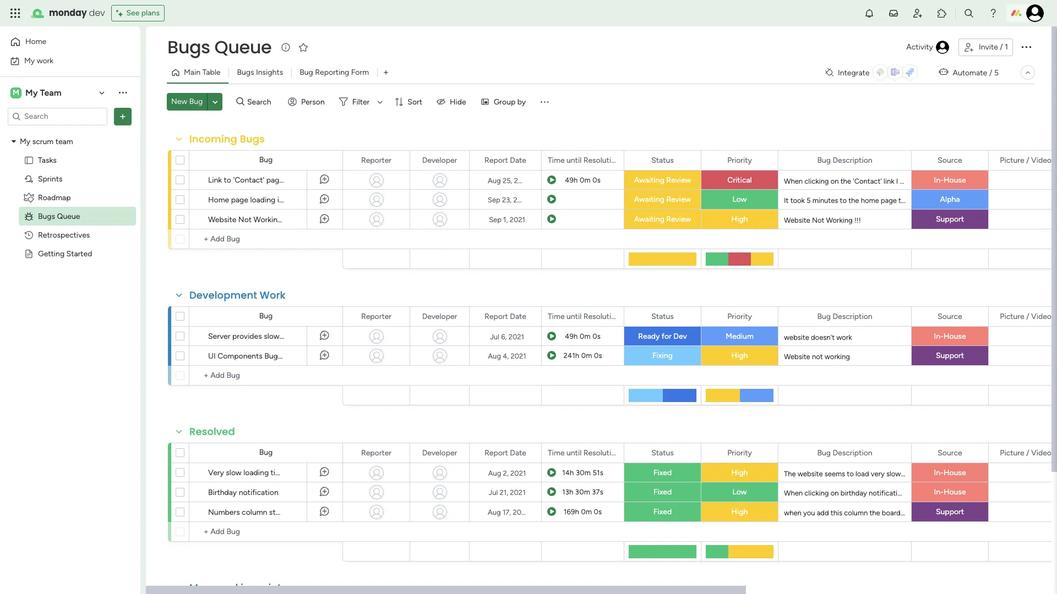 Task type: vqa. For each thing, say whether or not it's contained in the screenshot.
NEW
yes



Task type: describe. For each thing, give the bounding box(es) containing it.
2 report date from the top
[[485, 312, 526, 321]]

49h for link to 'contact' page doesn't work
[[565, 176, 578, 184]]

1 horizontal spatial work
[[313, 176, 330, 185]]

3 time from the top
[[548, 449, 565, 458]]

development
[[189, 289, 257, 302]]

show board description image
[[279, 42, 293, 53]]

review for critical
[[666, 176, 691, 185]]

clicking for the
[[805, 177, 829, 186]]

home for home
[[25, 37, 46, 46]]

priority for resolved
[[728, 449, 752, 458]]

2 source from the top
[[938, 312, 962, 321]]

14h
[[562, 469, 574, 477]]

ready
[[638, 332, 660, 341]]

2 vertical spatial work
[[837, 334, 852, 342]]

automate / 5
[[953, 68, 999, 77]]

see plans
[[126, 8, 160, 18]]

3 reporter field from the top
[[358, 447, 394, 460]]

23,
[[502, 196, 512, 204]]

form
[[351, 68, 369, 77]]

3 date from the top
[[510, 449, 526, 458]]

1 birthday from the left
[[841, 490, 867, 498]]

2 reporter field from the top
[[358, 311, 394, 323]]

picture for second picture / video o field from the bottom of the page
[[1000, 312, 1025, 321]]

group by button
[[476, 93, 533, 111]]

Bugs Queue field
[[165, 35, 274, 59]]

my for my team
[[25, 87, 38, 98]]

14h 30m 51s
[[562, 469, 604, 477]]

video for 1st picture / video o field from the top of the page
[[1031, 156, 1052, 165]]

numbers column stuck
[[208, 508, 288, 518]]

bug reporting form
[[300, 68, 369, 77]]

4,
[[503, 352, 509, 360]]

main
[[184, 68, 200, 77]]

new bug
[[171, 97, 203, 106]]

1 horizontal spatial load
[[907, 197, 921, 205]]

1 picture / video o field from the top
[[997, 154, 1057, 167]]

51s
[[593, 469, 604, 477]]

1 no file image from the top
[[1033, 174, 1043, 187]]

bugs inside field
[[240, 132, 265, 146]]

bug inside button
[[189, 97, 203, 106]]

sure
[[312, 469, 327, 478]]

team
[[55, 137, 73, 146]]

if
[[329, 469, 333, 478]]

automate
[[953, 68, 987, 77]]

2 developer from the top
[[422, 312, 457, 321]]

1
[[1005, 42, 1008, 52]]

when you add this column the board gets stuck
[[784, 509, 936, 518]]

4 house from the top
[[944, 488, 966, 497]]

ready for dev
[[638, 332, 687, 341]]

board
[[882, 509, 901, 518]]

activity
[[907, 42, 933, 52]]

aug 25, 2021
[[488, 176, 530, 185]]

169h
[[564, 508, 579, 517]]

link to 'contact' page doesn't work
[[208, 176, 330, 185]]

3 resolution from the top
[[584, 449, 620, 458]]

incoming
[[189, 132, 237, 146]]

1 source field from the top
[[935, 154, 965, 167]]

to right the minutes
[[840, 197, 847, 205]]

1 horizontal spatial !!!
[[855, 216, 861, 225]]

3 picture / video o field from the top
[[997, 447, 1057, 460]]

reporter for first 'reporter' field from the bottom
[[361, 449, 392, 458]]

minutes
[[813, 197, 838, 205]]

2 report from the top
[[485, 312, 508, 321]]

1 high from the top
[[732, 215, 748, 224]]

2 picture / video o field from the top
[[997, 311, 1057, 323]]

website doesn't work
[[784, 334, 852, 342]]

other
[[973, 470, 990, 479]]

1 bug description from the top
[[817, 156, 873, 165]]

1 report date from the top
[[485, 156, 526, 165]]

1 vertical spatial times
[[271, 469, 290, 478]]

bugs inside button
[[237, 68, 254, 77]]

post
[[973, 490, 987, 498]]

bug up seems
[[817, 449, 831, 458]]

1 horizontal spatial column
[[844, 509, 868, 518]]

v2 search image
[[236, 96, 244, 108]]

until for incoming  bugs
[[567, 156, 582, 165]]

-
[[292, 469, 295, 478]]

2 high from the top
[[732, 351, 748, 361]]

the left home
[[849, 197, 859, 205]]

work
[[260, 289, 286, 302]]

seem
[[1022, 470, 1040, 479]]

/ inside invite / 1 'button'
[[1000, 42, 1003, 52]]

apps image
[[937, 8, 948, 19]]

review for sep 1, 2021
[[666, 215, 691, 224]]

0 horizontal spatial queue
[[57, 212, 80, 221]]

website not working
[[784, 353, 850, 361]]

2 no file image from the top
[[1033, 330, 1043, 344]]

dev
[[89, 7, 105, 19]]

group
[[494, 97, 516, 107]]

1 in- from the top
[[934, 176, 944, 185]]

o for 1st picture / video o field from the top of the page
[[1054, 156, 1057, 165]]

bug reporting form button
[[291, 64, 377, 81]]

3 house from the top
[[944, 469, 966, 478]]

sep for sep 1, 2021
[[489, 216, 502, 224]]

1 horizontal spatial working
[[826, 216, 853, 225]]

when clicking on birthday notification, there is no birthday post
[[784, 490, 987, 498]]

0 horizontal spatial is
[[350, 469, 355, 478]]

1 all from the left
[[920, 470, 927, 479]]

time for work
[[548, 312, 565, 321]]

bug up website doesn't work
[[817, 312, 831, 321]]

the up it took 5 minutes to the home page to load
[[841, 177, 851, 186]]

to right seems
[[847, 470, 854, 479]]

my scrum team
[[20, 137, 73, 146]]

provides
[[232, 332, 262, 341]]

reporter for second 'reporter' field from the bottom of the page
[[361, 312, 392, 321]]

1 status field from the top
[[649, 154, 677, 167]]

0 vertical spatial times
[[315, 332, 334, 341]]

2 horizontal spatial page
[[881, 197, 897, 205]]

1 vertical spatial on
[[910, 470, 918, 479]]

to down am
[[899, 197, 906, 205]]

3 source field from the top
[[935, 447, 965, 460]]

3 time until resolution field from the top
[[545, 447, 621, 460]]

2 priority from the top
[[728, 312, 752, 321]]

2 bug description field from the top
[[815, 311, 875, 323]]

resolution for development work
[[584, 312, 620, 321]]

birthday
[[208, 488, 237, 498]]

1 vertical spatial load
[[856, 470, 869, 479]]

0 horizontal spatial page
[[231, 195, 248, 205]]

21,
[[500, 489, 508, 497]]

3 no file image from the top
[[1033, 506, 1043, 519]]

13h 30m 37s
[[562, 488, 604, 497]]

0 horizontal spatial website not working !!!
[[208, 215, 291, 225]]

2021 for sep 23, 2021
[[513, 196, 529, 204]]

241h
[[564, 352, 579, 360]]

1 vertical spatial website
[[798, 470, 823, 479]]

2 bug description from the top
[[817, 312, 873, 321]]

my work
[[24, 56, 53, 65]]

0 horizontal spatial working
[[254, 215, 282, 225]]

notification,
[[869, 490, 907, 498]]

picture for 1st picture / video o field from the top of the page
[[1000, 156, 1025, 165]]

sep for sep 23, 2021
[[488, 196, 500, 204]]

picture / video o for 1st picture / video o field from the top of the page
[[1000, 156, 1057, 165]]

1 vertical spatial this
[[831, 509, 843, 518]]

options image
[[117, 111, 128, 122]]

jul for jul 21, 2021
[[489, 489, 498, 497]]

video for second picture / video o field from the bottom of the page
[[1031, 312, 1052, 321]]

menu image
[[539, 96, 550, 107]]

2 all from the left
[[965, 470, 971, 479]]

aug 17, 2021
[[488, 509, 528, 517]]

simply
[[912, 177, 932, 186]]

to right directed
[[972, 177, 979, 186]]

1 bug description field from the top
[[815, 154, 875, 167]]

aug for aug 4, 2021
[[488, 352, 501, 360]]

dapulse integrations image
[[825, 69, 834, 77]]

49h 0m 0s for link to 'contact' page doesn't work
[[565, 176, 601, 184]]

main table
[[184, 68, 221, 77]]

1 date from the top
[[510, 156, 526, 165]]

when for when clicking on the 'contact' link i am simply re-directed to the main page.
[[784, 177, 803, 186]]

sort
[[408, 97, 422, 107]]

jul 21, 2021
[[489, 489, 526, 497]]

bug up very slow loading times - not sure if this is a bug
[[259, 448, 273, 458]]

0 vertical spatial website
[[784, 334, 809, 342]]

see
[[126, 8, 140, 18]]

3 report from the top
[[485, 449, 508, 458]]

2,
[[503, 469, 509, 478]]

0 vertical spatial doesn't
[[285, 176, 311, 185]]

bug
[[363, 469, 376, 478]]

website down home page loading issue
[[208, 215, 236, 225]]

2 low from the top
[[733, 488, 747, 497]]

until for development work
[[567, 312, 582, 321]]

medium
[[726, 332, 754, 341]]

3 description from the top
[[833, 449, 873, 458]]

autopilot image
[[939, 65, 949, 79]]

1 vertical spatial is
[[928, 490, 933, 498]]

public board image for tasks
[[24, 155, 34, 165]]

it
[[784, 197, 789, 205]]

1 horizontal spatial slow
[[264, 332, 280, 341]]

bug up the minutes
[[817, 156, 831, 165]]

2 awaiting from the top
[[634, 195, 665, 204]]

took
[[791, 197, 805, 205]]

2 developer field from the top
[[419, 311, 460, 323]]

bugs down roadmap
[[38, 212, 55, 221]]

2 house from the top
[[944, 332, 966, 341]]

2 fixed from the top
[[654, 488, 672, 497]]

1 horizontal spatial page
[[266, 176, 284, 185]]

link
[[208, 176, 222, 185]]

1 horizontal spatial queue
[[215, 35, 272, 59]]

30m for jul 21, 2021
[[575, 488, 590, 497]]

2 review from the top
[[666, 195, 691, 204]]

retrospectives
[[38, 230, 90, 240]]

0 horizontal spatial stuck
[[269, 508, 288, 518]]

1 horizontal spatial bugs queue
[[167, 35, 272, 59]]

critical
[[728, 176, 752, 185]]

add to favorites image
[[298, 42, 309, 53]]

loading for times
[[244, 469, 269, 478]]

0 horizontal spatial not
[[238, 215, 252, 225]]

1 horizontal spatial not
[[297, 469, 310, 478]]

3 high from the top
[[732, 469, 748, 478]]

fixed for high
[[654, 508, 672, 517]]

aug for aug 25, 2021
[[488, 176, 501, 185]]

invite / 1 button
[[959, 39, 1013, 56]]

picture / video o for third picture / video o field
[[1000, 449, 1057, 458]]

2 description from the top
[[833, 312, 873, 321]]

getting started
[[38, 249, 92, 259]]

Search field
[[244, 94, 278, 110]]

bugs insights button
[[229, 64, 291, 81]]

ui
[[208, 352, 216, 361]]

my team
[[25, 87, 61, 98]]

roadmap
[[38, 193, 71, 202]]

2 + add bug text field from the top
[[195, 370, 338, 383]]

0 horizontal spatial column
[[242, 508, 267, 518]]

integrate
[[838, 68, 870, 77]]

1 low from the top
[[733, 195, 747, 204]]

bugs up main on the left
[[167, 35, 210, 59]]

25,
[[503, 176, 512, 185]]

seems
[[825, 470, 845, 479]]

1 horizontal spatial website not working !!!
[[784, 216, 861, 225]]

2 in- from the top
[[934, 332, 944, 341]]

developer for resolved
[[422, 449, 457, 458]]

0 horizontal spatial !!!
[[284, 215, 291, 225]]

run
[[1050, 470, 1057, 479]]

it took 5 minutes to the home page to load
[[784, 197, 921, 205]]

working
[[825, 353, 850, 361]]

bugs insights
[[237, 68, 283, 77]]

priority field for resolved
[[725, 447, 755, 460]]

website down took
[[784, 216, 810, 225]]

you
[[803, 509, 815, 518]]

i
[[896, 177, 898, 186]]

not
[[812, 353, 823, 361]]

add view image
[[384, 69, 388, 77]]



Task type: locate. For each thing, give the bounding box(es) containing it.
description up it took 5 minutes to the home page to load
[[833, 156, 873, 165]]

1 vertical spatial picture
[[1000, 312, 1025, 321]]

home down link
[[208, 195, 229, 205]]

invite members image
[[912, 8, 923, 19]]

time until resolution field for development work
[[545, 311, 621, 323]]

the left board
[[870, 509, 880, 518]]

caret down image
[[12, 138, 16, 145]]

bug up 'link to 'contact' page doesn't work'
[[259, 155, 273, 165]]

0 horizontal spatial this
[[335, 469, 348, 478]]

fixed for aug 2, 2021
[[654, 469, 672, 478]]

by
[[517, 97, 526, 107]]

time for bugs
[[548, 156, 565, 165]]

2 vertical spatial review
[[666, 215, 691, 224]]

1 picture / video o from the top
[[1000, 156, 1057, 165]]

all
[[920, 470, 927, 479], [965, 470, 971, 479]]

time until resolution for bugs
[[548, 156, 620, 165]]

times left -
[[271, 469, 290, 478]]

1 aug from the top
[[488, 176, 501, 185]]

1 vertical spatial slow
[[226, 469, 242, 478]]

3 in- from the top
[[934, 469, 944, 478]]

0 horizontal spatial load
[[856, 470, 869, 479]]

4 in-house from the top
[[934, 488, 966, 497]]

0 vertical spatial picture
[[1000, 156, 1025, 165]]

the
[[784, 470, 796, 479]]

2 in-house from the top
[[934, 332, 966, 341]]

2 until from the top
[[567, 312, 582, 321]]

0 vertical spatial picture / video o
[[1000, 156, 1057, 165]]

filter button
[[335, 93, 387, 111]]

website
[[208, 215, 236, 225], [784, 216, 810, 225], [784, 353, 810, 361]]

Status field
[[649, 154, 677, 167], [649, 311, 677, 323], [649, 447, 677, 460]]

clicking for birthday
[[805, 490, 829, 498]]

1 status from the top
[[652, 156, 674, 165]]

date
[[510, 156, 526, 165], [510, 312, 526, 321], [510, 449, 526, 458]]

bug
[[300, 68, 313, 77], [189, 97, 203, 106], [259, 155, 273, 165], [817, 156, 831, 165], [259, 312, 273, 321], [817, 312, 831, 321], [259, 448, 273, 458], [817, 449, 831, 458]]

birthday
[[841, 490, 867, 498], [945, 490, 971, 498]]

my up workspace selection element
[[24, 56, 35, 65]]

home for home page loading issue
[[208, 195, 229, 205]]

Priority field
[[725, 154, 755, 167], [725, 311, 755, 323], [725, 447, 755, 460]]

5
[[994, 68, 999, 77], [807, 197, 811, 205]]

0 vertical spatial 49h
[[565, 176, 578, 184]]

1 vertical spatial 49h
[[565, 333, 578, 341]]

collapse board header image
[[1024, 68, 1033, 77]]

0 vertical spatial bugs queue
[[167, 35, 272, 59]]

2021 right 23,
[[513, 196, 529, 204]]

3 source from the top
[[938, 449, 962, 458]]

work inside "my work" button
[[37, 56, 53, 65]]

on up the minutes
[[831, 177, 839, 186]]

in-
[[934, 176, 944, 185], [934, 332, 944, 341], [934, 469, 944, 478], [934, 488, 944, 497]]

list box containing my scrum team
[[0, 130, 140, 412]]

2 vertical spatial my
[[20, 137, 30, 146]]

very
[[208, 469, 224, 478]]

picture / video o for second picture / video o field from the bottom of the page
[[1000, 312, 1057, 321]]

resolution for incoming  bugs
[[584, 156, 620, 165]]

on for notification,
[[831, 490, 839, 498]]

report date up 2,
[[485, 449, 526, 458]]

home up my work
[[25, 37, 46, 46]]

load
[[907, 197, 921, 205], [856, 470, 869, 479]]

workspace options image
[[117, 87, 128, 98]]

1 o from the top
[[1054, 156, 1057, 165]]

see plans button
[[111, 5, 165, 21]]

2 awaiting review from the top
[[634, 195, 691, 204]]

working
[[254, 215, 282, 225], [826, 216, 853, 225]]

no file image
[[1033, 193, 1043, 207], [1033, 330, 1043, 344], [1033, 506, 1043, 519]]

time until resolution field for incoming  bugs
[[545, 154, 621, 167]]

2021 right "21,"
[[510, 489, 526, 497]]

1 vertical spatial no file image
[[1033, 330, 1043, 344]]

this
[[335, 469, 348, 478], [831, 509, 843, 518]]

hide
[[450, 97, 466, 107]]

0 vertical spatial loading
[[250, 195, 275, 205]]

0 vertical spatial time
[[548, 156, 565, 165]]

2 vertical spatial awaiting review
[[634, 215, 691, 224]]

2 vertical spatial resolution
[[584, 449, 620, 458]]

sprints
[[38, 174, 62, 184]]

2 status field from the top
[[649, 311, 677, 323]]

sort button
[[390, 93, 429, 111]]

report date field up the 25,
[[482, 154, 529, 167]]

invite / 1
[[979, 42, 1008, 52]]

Developer field
[[419, 154, 460, 167], [419, 311, 460, 323], [419, 447, 460, 460]]

awaiting for critical
[[634, 176, 665, 185]]

public board image left the getting
[[24, 249, 34, 259]]

report date field up "6,"
[[482, 311, 529, 323]]

5 for took
[[807, 197, 811, 205]]

no
[[935, 490, 943, 498]]

bug description up it took 5 minutes to the home page to load
[[817, 156, 873, 165]]

bug description up website doesn't work
[[817, 312, 873, 321]]

Search in workspace field
[[23, 110, 92, 123]]

2 picture / video o from the top
[[1000, 312, 1057, 321]]

public board image left tasks
[[24, 155, 34, 165]]

0 horizontal spatial doesn't
[[285, 176, 311, 185]]

aug for aug 2, 2021
[[488, 469, 501, 478]]

fixing
[[653, 351, 673, 361]]

not down the minutes
[[812, 216, 825, 225]]

is left a on the left bottom of the page
[[350, 469, 355, 478]]

report up "6,"
[[485, 312, 508, 321]]

website right the
[[798, 470, 823, 479]]

2 49h from the top
[[565, 333, 578, 341]]

bug description
[[817, 156, 873, 165], [817, 312, 873, 321], [817, 449, 873, 458]]

1 developer from the top
[[422, 156, 457, 165]]

1 vertical spatial until
[[567, 312, 582, 321]]

0 vertical spatial awaiting review
[[634, 176, 691, 185]]

report up the 25,
[[485, 156, 508, 165]]

website not working !!! down home page loading issue
[[208, 215, 291, 225]]

0 horizontal spatial work
[[37, 56, 53, 65]]

plans
[[141, 8, 160, 18]]

1 horizontal spatial this
[[831, 509, 843, 518]]

1 horizontal spatial 5
[[994, 68, 999, 77]]

2 status from the top
[[652, 312, 674, 321]]

loading down 'link to 'contact' page doesn't work'
[[250, 195, 275, 205]]

0 vertical spatial on
[[831, 177, 839, 186]]

home inside button
[[25, 37, 46, 46]]

5 for /
[[994, 68, 999, 77]]

slow up buggy
[[264, 332, 280, 341]]

loading for issue
[[250, 195, 275, 205]]

my for my work
[[24, 56, 35, 65]]

1 developer field from the top
[[419, 154, 460, 167]]

on right slowly,
[[910, 470, 918, 479]]

1 vertical spatial report date field
[[482, 311, 529, 323]]

when down the
[[784, 490, 803, 498]]

1 vertical spatial bugs queue
[[38, 212, 80, 221]]

report date up "6,"
[[485, 312, 526, 321]]

1 video from the top
[[1031, 156, 1052, 165]]

2021 right 4,
[[511, 352, 526, 360]]

1 vertical spatial awaiting review
[[634, 195, 691, 204]]

a
[[357, 469, 361, 478]]

bug inside button
[[300, 68, 313, 77]]

3 time until resolution from the top
[[548, 449, 620, 458]]

1 priority from the top
[[728, 156, 752, 165]]

list box
[[0, 130, 140, 412]]

+ add bug text field down home page loading issue
[[195, 233, 338, 246]]

2021 for jul 21, 2021
[[510, 489, 526, 497]]

2021 right "6,"
[[509, 333, 524, 341]]

all left pages,
[[920, 470, 927, 479]]

0 vertical spatial reporter
[[361, 156, 392, 165]]

high down critical
[[732, 215, 748, 224]]

bug description field up it took 5 minutes to the home page to load
[[815, 154, 875, 167]]

3 report date from the top
[[485, 449, 526, 458]]

is left no
[[928, 490, 933, 498]]

workspace selection element
[[10, 86, 63, 99]]

no file image
[[1033, 174, 1043, 187], [1033, 467, 1043, 480]]

3 in-house from the top
[[934, 469, 966, 478]]

1 vertical spatial source field
[[935, 311, 965, 323]]

issue
[[277, 195, 295, 205]]

bugs queue up table
[[167, 35, 272, 59]]

slow right very
[[226, 469, 242, 478]]

bug description up seems
[[817, 449, 873, 458]]

times
[[315, 332, 334, 341], [271, 469, 290, 478]]

0s
[[593, 176, 601, 184], [593, 333, 601, 341], [594, 352, 602, 360], [594, 508, 602, 517]]

0 horizontal spatial times
[[271, 469, 290, 478]]

2 aug from the top
[[488, 352, 501, 360]]

description
[[833, 156, 873, 165], [833, 312, 873, 321], [833, 449, 873, 458]]

1 vertical spatial + add bug text field
[[195, 370, 338, 383]]

3 developer field from the top
[[419, 447, 460, 460]]

2 vertical spatial picture / video o field
[[997, 447, 1057, 460]]

working down home page loading issue
[[254, 215, 282, 225]]

1 in-house from the top
[[934, 176, 966, 185]]

column down notification
[[242, 508, 267, 518]]

3 bug description from the top
[[817, 449, 873, 458]]

status
[[652, 156, 674, 165], [652, 312, 674, 321], [652, 449, 674, 458]]

no file image left run
[[1033, 467, 1043, 480]]

time until resolution for work
[[548, 312, 620, 321]]

time until resolution
[[548, 156, 620, 165], [548, 312, 620, 321], [548, 449, 620, 458]]

queue
[[215, 35, 272, 59], [57, 212, 80, 221]]

0 vertical spatial low
[[733, 195, 747, 204]]

when clicking on the 'contact' link i am simply re-directed to the main page.
[[784, 177, 1028, 186]]

3 report date field from the top
[[482, 447, 529, 460]]

video for third picture / video o field
[[1031, 449, 1052, 458]]

home button
[[7, 33, 118, 51]]

3 fixed from the top
[[654, 508, 672, 517]]

3 awaiting review from the top
[[634, 215, 691, 224]]

very slow loading times - not sure if this is a bug
[[208, 469, 376, 478]]

4 high from the top
[[732, 508, 748, 517]]

priority
[[728, 156, 752, 165], [728, 312, 752, 321], [728, 449, 752, 458]]

description up seems
[[833, 449, 873, 458]]

jul left "6,"
[[490, 333, 499, 341]]

help image
[[988, 8, 999, 19]]

1 vertical spatial review
[[666, 195, 691, 204]]

+ Add Bug text field
[[195, 233, 338, 246], [195, 370, 338, 383]]

3 bug description field from the top
[[815, 447, 875, 460]]

1 picture from the top
[[1000, 156, 1025, 165]]

0m
[[580, 176, 591, 184], [580, 333, 591, 341], [581, 352, 592, 360], [581, 508, 592, 517]]

inbox image
[[888, 8, 899, 19]]

notifications image
[[864, 8, 875, 19]]

0 vertical spatial support
[[936, 215, 964, 224]]

reporter for third 'reporter' field from the bottom of the page
[[361, 156, 392, 165]]

o for third picture / video o field
[[1054, 449, 1057, 458]]

aug 2, 2021
[[488, 469, 526, 478]]

options image
[[1020, 40, 1033, 53]]

1 vertical spatial video
[[1031, 312, 1052, 321]]

2 vertical spatial fixed
[[654, 508, 672, 517]]

0 vertical spatial work
[[37, 56, 53, 65]]

on down seems
[[831, 490, 839, 498]]

very
[[871, 470, 885, 479]]

my right caret down image
[[20, 137, 30, 146]]

0 horizontal spatial birthday
[[841, 490, 867, 498]]

1,
[[503, 216, 508, 224]]

my for my scrum team
[[20, 137, 30, 146]]

birthday notification
[[208, 488, 278, 498]]

priority field for incoming  bugs
[[725, 154, 755, 167]]

2 vertical spatial report date field
[[482, 447, 529, 460]]

jul for jul 6, 2021
[[490, 333, 499, 341]]

2021 for aug 25, 2021
[[514, 176, 530, 185]]

tasks
[[38, 156, 57, 165]]

2 vertical spatial support
[[936, 508, 964, 517]]

2 49h 0m 0s from the top
[[565, 333, 601, 341]]

1 vertical spatial o
[[1054, 312, 1057, 321]]

new
[[171, 97, 187, 106]]

2 vertical spatial time until resolution field
[[545, 447, 621, 460]]

1 horizontal spatial 'contact'
[[853, 177, 882, 186]]

Incoming  Bugs field
[[187, 132, 268, 146]]

my inside workspace selection element
[[25, 87, 38, 98]]

17,
[[503, 509, 511, 517]]

dev
[[674, 332, 687, 341]]

13h
[[562, 488, 573, 497]]

priority for incoming  bugs
[[728, 156, 752, 165]]

2 when from the top
[[784, 490, 803, 498]]

website up website not working
[[784, 334, 809, 342]]

website
[[784, 334, 809, 342], [798, 470, 823, 479]]

when for when clicking on birthday notification, there is no birthday post
[[784, 490, 803, 498]]

report date
[[485, 156, 526, 165], [485, 312, 526, 321], [485, 449, 526, 458]]

queue up retrospectives
[[57, 212, 80, 221]]

3 until from the top
[[567, 449, 582, 458]]

the website seems to load very slowly, on all pages, and all other websites seem to run
[[784, 470, 1057, 479]]

loading up notification
[[244, 469, 269, 478]]

2 support from the top
[[936, 351, 964, 361]]

2 no file image from the top
[[1033, 467, 1043, 480]]

to right link
[[224, 176, 231, 185]]

!!! down issue
[[284, 215, 291, 225]]

1 vertical spatial support
[[936, 351, 964, 361]]

0 vertical spatial report date field
[[482, 154, 529, 167]]

0 vertical spatial 30m
[[576, 469, 591, 477]]

0 vertical spatial resolution
[[584, 156, 620, 165]]

0 vertical spatial video
[[1031, 156, 1052, 165]]

aug left "17,"
[[488, 509, 501, 517]]

1 + add bug text field from the top
[[195, 233, 338, 246]]

not right -
[[297, 469, 310, 478]]

public board image
[[24, 155, 34, 165], [24, 249, 34, 259]]

2 vertical spatial status field
[[649, 447, 677, 460]]

support for high
[[936, 508, 964, 517]]

person
[[301, 97, 325, 107]]

2 birthday from the left
[[945, 490, 971, 498]]

gets
[[902, 509, 917, 518]]

my work button
[[7, 52, 118, 70]]

Reporter field
[[358, 154, 394, 167], [358, 311, 394, 323], [358, 447, 394, 460]]

aug left 4,
[[488, 352, 501, 360]]

high left the
[[732, 469, 748, 478]]

2 o from the top
[[1054, 312, 1057, 321]]

website left not
[[784, 353, 810, 361]]

bugs down search field
[[240, 132, 265, 146]]

new bug button
[[167, 93, 207, 111]]

0 vertical spatial picture / video o field
[[997, 154, 1057, 167]]

jul left "21,"
[[489, 489, 498, 497]]

website not working !!! down the minutes
[[784, 216, 861, 225]]

0 vertical spatial description
[[833, 156, 873, 165]]

0 vertical spatial no file image
[[1033, 193, 1043, 207]]

4 aug from the top
[[488, 509, 501, 517]]

2 vertical spatial o
[[1054, 449, 1057, 458]]

2 vertical spatial report
[[485, 449, 508, 458]]

2 reporter from the top
[[361, 312, 392, 321]]

30m for in-house
[[576, 469, 591, 477]]

1 vertical spatial picture / video o
[[1000, 312, 1057, 321]]

0 horizontal spatial 'contact'
[[233, 176, 264, 185]]

2 resolution from the top
[[584, 312, 620, 321]]

no file image right 'page.'
[[1033, 174, 1043, 187]]

1 vertical spatial developer
[[422, 312, 457, 321]]

awaiting
[[634, 176, 665, 185], [634, 195, 665, 204], [634, 215, 665, 224]]

3 reporter from the top
[[361, 449, 392, 458]]

1 vertical spatial report
[[485, 312, 508, 321]]

0 vertical spatial fixed
[[654, 469, 672, 478]]

4 in- from the top
[[934, 488, 944, 497]]

1 report date field from the top
[[482, 154, 529, 167]]

server provides slow response times
[[208, 332, 334, 341]]

sep
[[488, 196, 500, 204], [489, 216, 502, 224]]

5 down invite / 1
[[994, 68, 999, 77]]

2 vertical spatial awaiting
[[634, 215, 665, 224]]

2 horizontal spatial not
[[812, 216, 825, 225]]

response
[[281, 332, 313, 341]]

bug up "server provides slow response times"
[[259, 312, 273, 321]]

developer field for incoming  bugs
[[419, 154, 460, 167]]

2 priority field from the top
[[725, 311, 755, 323]]

bug right "new"
[[189, 97, 203, 106]]

Time until Resolution field
[[545, 154, 621, 167], [545, 311, 621, 323], [545, 447, 621, 460]]

0 vertical spatial review
[[666, 176, 691, 185]]

0 horizontal spatial slow
[[226, 469, 242, 478]]

awaiting for sep 1, 2021
[[634, 215, 665, 224]]

numbers
[[208, 508, 240, 518]]

support for awaiting review
[[936, 215, 964, 224]]

3 o from the top
[[1054, 449, 1057, 458]]

aug left 2,
[[488, 469, 501, 478]]

doesn't up not
[[811, 334, 835, 342]]

0 vertical spatial 5
[[994, 68, 999, 77]]

1 description from the top
[[833, 156, 873, 165]]

report up 2,
[[485, 449, 508, 458]]

high left when
[[732, 508, 748, 517]]

2021 right 2,
[[510, 469, 526, 478]]

2021 for aug 2, 2021
[[510, 469, 526, 478]]

Picture / Video o field
[[997, 154, 1057, 167], [997, 311, 1057, 323], [997, 447, 1057, 460]]

awaiting review for sep 1, 2021
[[634, 215, 691, 224]]

2021 right "17,"
[[513, 509, 528, 517]]

angle down image
[[213, 98, 218, 106]]

option
[[0, 132, 140, 134]]

2 vertical spatial priority field
[[725, 447, 755, 460]]

0 vertical spatial source
[[938, 156, 962, 165]]

aug for aug 17, 2021
[[488, 509, 501, 517]]

support
[[936, 215, 964, 224], [936, 351, 964, 361], [936, 508, 964, 517]]

Resolved field
[[187, 425, 238, 439]]

0 horizontal spatial bugs queue
[[38, 212, 80, 221]]

1 report from the top
[[485, 156, 508, 165]]

alpha
[[940, 195, 960, 204]]

2 vertical spatial reporter field
[[358, 447, 394, 460]]

bug description field up website doesn't work
[[815, 311, 875, 323]]

public board image for getting started
[[24, 249, 34, 259]]

'contact' up home page loading issue
[[233, 176, 264, 185]]

+ add bug text field down buggy
[[195, 370, 338, 383]]

date up aug 2, 2021
[[510, 449, 526, 458]]

bugs queue down roadmap
[[38, 212, 80, 221]]

1 house from the top
[[944, 176, 966, 185]]

1 awaiting from the top
[[634, 176, 665, 185]]

2 public board image from the top
[[24, 249, 34, 259]]

Source field
[[935, 154, 965, 167], [935, 311, 965, 323], [935, 447, 965, 460]]

3 review from the top
[[666, 215, 691, 224]]

2 source field from the top
[[935, 311, 965, 323]]

1 vertical spatial 5
[[807, 197, 811, 205]]

6,
[[501, 333, 507, 341]]

1 reporter field from the top
[[358, 154, 394, 167]]

my right the workspace image on the top of page
[[25, 87, 38, 98]]

1 vertical spatial time
[[548, 312, 565, 321]]

30m
[[576, 469, 591, 477], [575, 488, 590, 497]]

my inside button
[[24, 56, 35, 65]]

arrow down image
[[374, 95, 387, 108]]

1 time from the top
[[548, 156, 565, 165]]

2 report date field from the top
[[482, 311, 529, 323]]

2021
[[514, 176, 530, 185], [513, 196, 529, 204], [510, 216, 525, 224], [509, 333, 524, 341], [511, 352, 526, 360], [510, 469, 526, 478], [510, 489, 526, 497], [513, 509, 528, 517]]

doesn't up issue
[[285, 176, 311, 185]]

picture for third picture / video o field
[[1000, 449, 1025, 458]]

sep left 23,
[[488, 196, 500, 204]]

on for 'contact'
[[831, 177, 839, 186]]

o for second picture / video o field from the bottom of the page
[[1054, 312, 1057, 321]]

main
[[993, 177, 1008, 186]]

1 source from the top
[[938, 156, 962, 165]]

0 vertical spatial my
[[24, 56, 35, 65]]

1 review from the top
[[666, 176, 691, 185]]

2 horizontal spatial work
[[837, 334, 852, 342]]

2 video from the top
[[1031, 312, 1052, 321]]

3 status from the top
[[652, 449, 674, 458]]

3 developer from the top
[[422, 449, 457, 458]]

2 date from the top
[[510, 312, 526, 321]]

select product image
[[10, 8, 21, 19]]

activity button
[[902, 39, 954, 56]]

3 priority field from the top
[[725, 447, 755, 460]]

clicking up add
[[805, 490, 829, 498]]

1 no file image from the top
[[1033, 193, 1043, 207]]

1 awaiting review from the top
[[634, 176, 691, 185]]

notification
[[239, 488, 278, 498]]

main table button
[[167, 64, 229, 81]]

Development Work field
[[187, 289, 288, 303]]

49h 0m 0s for server provides slow response times
[[565, 333, 601, 341]]

2 vertical spatial reporter
[[361, 449, 392, 458]]

1 vertical spatial loading
[[244, 469, 269, 478]]

30m right 13h on the right of page
[[575, 488, 590, 497]]

2021 for jul 6, 2021
[[509, 333, 524, 341]]

2021 for sep 1, 2021
[[510, 216, 525, 224]]

+ Add Bug text field
[[195, 526, 338, 539]]

load left the very
[[856, 470, 869, 479]]

2 vertical spatial developer field
[[419, 447, 460, 460]]

0 vertical spatial clicking
[[805, 177, 829, 186]]

0 horizontal spatial home
[[25, 37, 46, 46]]

1 vertical spatial description
[[833, 312, 873, 321]]

1 vertical spatial sep
[[489, 216, 502, 224]]

sep 23, 2021
[[488, 196, 529, 204]]

team
[[40, 87, 61, 98]]

2 time until resolution field from the top
[[545, 311, 621, 323]]

bugs left insights
[[237, 68, 254, 77]]

1 time until resolution field from the top
[[545, 154, 621, 167]]

0 vertical spatial bug description
[[817, 156, 873, 165]]

Bug Description field
[[815, 154, 875, 167], [815, 311, 875, 323], [815, 447, 875, 460]]

description up website doesn't work
[[833, 312, 873, 321]]

is
[[350, 469, 355, 478], [928, 490, 933, 498]]

re-
[[934, 177, 943, 186]]

page up issue
[[266, 176, 284, 185]]

1 horizontal spatial birthday
[[945, 490, 971, 498]]

queue up bugs insights
[[215, 35, 272, 59]]

2 time until resolution from the top
[[548, 312, 620, 321]]

components
[[218, 352, 263, 361]]

1 vertical spatial clicking
[[805, 490, 829, 498]]

monday
[[49, 7, 87, 19]]

monday dev
[[49, 7, 105, 19]]

Report Date field
[[482, 154, 529, 167], [482, 311, 529, 323], [482, 447, 529, 460]]

2021 for aug 17, 2021
[[513, 509, 528, 517]]

to left run
[[1041, 470, 1048, 479]]

page.
[[1010, 177, 1028, 186]]

workspace image
[[10, 87, 21, 99]]

1 horizontal spatial doesn't
[[811, 334, 835, 342]]

slow
[[264, 332, 280, 341], [226, 469, 242, 478]]

developer field for resolved
[[419, 447, 460, 460]]

all right and
[[965, 470, 971, 479]]

reporting
[[315, 68, 349, 77]]

load down simply
[[907, 197, 921, 205]]

None field
[[187, 582, 289, 595]]

!!! down it took 5 minutes to the home page to load
[[855, 216, 861, 225]]

working down it took 5 minutes to the home page to load
[[826, 216, 853, 225]]

1 horizontal spatial is
[[928, 490, 933, 498]]

when up took
[[784, 177, 803, 186]]

1 support from the top
[[936, 215, 964, 224]]

search everything image
[[964, 8, 975, 19]]

birthday up when you add this column the board gets stuck
[[841, 490, 867, 498]]

0 horizontal spatial 5
[[807, 197, 811, 205]]

49h for server provides slow response times
[[565, 333, 578, 341]]

m
[[13, 88, 19, 97]]

developer for incoming  bugs
[[422, 156, 457, 165]]

awaiting review for critical
[[634, 176, 691, 185]]

the left main
[[981, 177, 991, 186]]

1 vertical spatial doesn't
[[811, 334, 835, 342]]

on
[[831, 177, 839, 186], [910, 470, 918, 479], [831, 490, 839, 498]]

1 horizontal spatial stuck
[[918, 509, 936, 518]]

2021 for aug 4, 2021
[[511, 352, 526, 360]]

1 until from the top
[[567, 156, 582, 165]]

3 status field from the top
[[649, 447, 677, 460]]

low
[[733, 195, 747, 204], [733, 488, 747, 497]]

maria williams image
[[1026, 4, 1044, 22]]

0 horizontal spatial all
[[920, 470, 927, 479]]

this right add
[[831, 509, 843, 518]]



